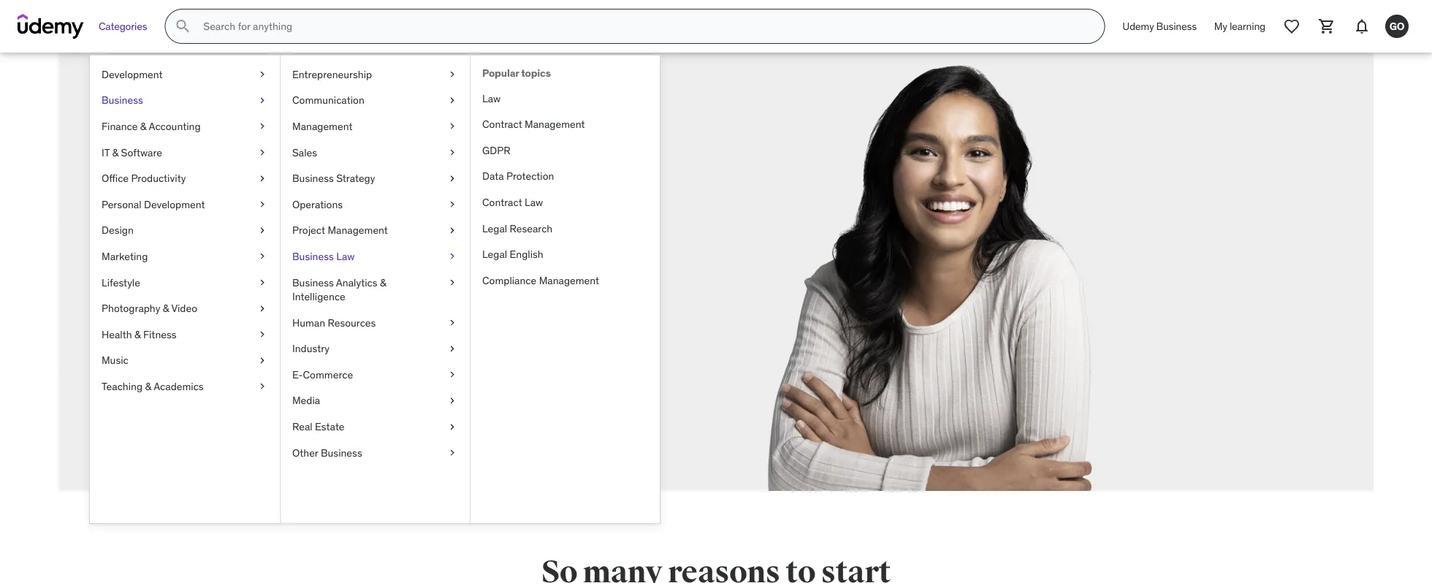 Task type: vqa. For each thing, say whether or not it's contained in the screenshot.
interested
no



Task type: locate. For each thing, give the bounding box(es) containing it.
business law
[[292, 250, 355, 263]]

media link
[[281, 388, 470, 414]]

xsmall image for development
[[256, 67, 268, 82]]

business inside business analytics & intelligence
[[292, 276, 334, 289]]

1 horizontal spatial law
[[482, 92, 501, 105]]

business law link
[[281, 243, 470, 269]]

business up operations
[[292, 172, 334, 185]]

& right it
[[112, 146, 119, 159]]

& left video
[[163, 302, 169, 315]]

come teach with us become an instructor and change lives — including your own
[[273, 183, 482, 310]]

and
[[410, 273, 433, 291]]

data protection link
[[471, 163, 660, 189]]

2 contract from the top
[[482, 196, 522, 209]]

notifications image
[[1353, 18, 1371, 35]]

2 horizontal spatial law
[[525, 196, 543, 209]]

1 vertical spatial law
[[525, 196, 543, 209]]

xsmall image for teaching & academics
[[256, 379, 268, 394]]

xsmall image inside project management link
[[446, 223, 458, 238]]

resources
[[328, 316, 376, 329]]

industry link
[[281, 336, 470, 362]]

legal down contract law at the top of page
[[482, 222, 507, 235]]

law inside contract law link
[[525, 196, 543, 209]]

1 vertical spatial contract
[[482, 196, 522, 209]]

legal for legal research
[[482, 222, 507, 235]]

xsmall image inside management link
[[446, 119, 458, 134]]

human
[[292, 316, 325, 329]]

& for accounting
[[140, 120, 146, 133]]

xsmall image inside health & fitness link
[[256, 327, 268, 342]]

xsmall image inside real estate link
[[446, 420, 458, 434]]

xsmall image for marketing
[[256, 249, 268, 264]]

management
[[525, 118, 585, 131], [292, 120, 353, 133], [328, 224, 388, 237], [539, 274, 599, 287]]

xsmall image for music
[[256, 353, 268, 368]]

& right teaching
[[145, 380, 151, 393]]

contract down data
[[482, 196, 522, 209]]

legal english link
[[471, 241, 660, 267]]

xsmall image for other business
[[446, 446, 458, 460]]

xsmall image for human resources
[[446, 316, 458, 330]]

0 vertical spatial legal
[[482, 222, 507, 235]]

finance & accounting
[[102, 120, 201, 133]]

xsmall image for business strategy
[[446, 171, 458, 186]]

music link
[[90, 347, 280, 373]]

xsmall image for industry
[[446, 342, 458, 356]]

e-commerce link
[[281, 362, 470, 388]]

teaching & academics link
[[90, 373, 280, 399]]

lifestyle
[[102, 276, 140, 289]]

analytics
[[336, 276, 377, 289]]

xsmall image inside entrepreneurship link
[[446, 67, 458, 82]]

compliance management link
[[471, 267, 660, 293]]

xsmall image
[[256, 93, 268, 108], [446, 119, 458, 134], [256, 145, 268, 160], [446, 145, 458, 160], [256, 171, 268, 186], [446, 171, 458, 186], [256, 223, 268, 238], [446, 223, 458, 238], [446, 249, 458, 264], [256, 275, 268, 290], [446, 275, 458, 290], [256, 301, 268, 316], [446, 316, 458, 330], [256, 327, 268, 342], [256, 353, 268, 368], [256, 379, 268, 394], [446, 394, 458, 408]]

design link
[[90, 217, 280, 243]]

real estate link
[[281, 414, 470, 440]]

legal inside "link"
[[482, 248, 507, 261]]

xsmall image inside 'business strategy' link
[[446, 171, 458, 186]]

business
[[1156, 20, 1197, 33], [102, 94, 143, 107], [292, 172, 334, 185], [292, 250, 334, 263], [292, 276, 334, 289], [321, 446, 362, 459]]

0 vertical spatial law
[[482, 92, 501, 105]]

& for fitness
[[134, 328, 141, 341]]

management down law link
[[525, 118, 585, 131]]

health
[[102, 328, 132, 341]]

0 vertical spatial contract
[[482, 118, 522, 131]]

my learning
[[1214, 20, 1266, 33]]

xsmall image for sales
[[446, 145, 458, 160]]

xsmall image inside it & software link
[[256, 145, 268, 160]]

real
[[292, 420, 312, 433]]

teaching
[[102, 380, 143, 393]]

contract law
[[482, 196, 543, 209]]

xsmall image inside "development" link
[[256, 67, 268, 82]]

legal up compliance
[[482, 248, 507, 261]]

law
[[482, 92, 501, 105], [525, 196, 543, 209], [336, 250, 355, 263]]

teaching & academics
[[102, 380, 204, 393]]

become
[[273, 273, 325, 291]]

marketing link
[[90, 243, 280, 269]]

business for business analytics & intelligence
[[292, 276, 334, 289]]

law inside business law link
[[336, 250, 355, 263]]

xsmall image for it & software
[[256, 145, 268, 160]]

software
[[121, 146, 162, 159]]

marketing
[[102, 250, 148, 263]]

xsmall image inside design link
[[256, 223, 268, 238]]

xsmall image inside music link
[[256, 353, 268, 368]]

udemy image
[[18, 14, 84, 39]]

xsmall image inside 'other business' link
[[446, 446, 458, 460]]

xsmall image inside e-commerce link
[[446, 368, 458, 382]]

& up your
[[380, 276, 386, 289]]

xsmall image for real estate
[[446, 420, 458, 434]]

entrepreneurship
[[292, 68, 372, 81]]

2 legal from the top
[[482, 248, 507, 261]]

contract inside "link"
[[482, 118, 522, 131]]

xsmall image for operations
[[446, 197, 458, 212]]

topics
[[521, 66, 551, 80]]

legal research
[[482, 222, 553, 235]]

& for academics
[[145, 380, 151, 393]]

xsmall image inside teaching & academics "link"
[[256, 379, 268, 394]]

xsmall image for lifestyle
[[256, 275, 268, 290]]

xsmall image inside lifestyle link
[[256, 275, 268, 290]]

fitness
[[143, 328, 177, 341]]

business law element
[[470, 56, 660, 523]]

xsmall image inside "industry" link
[[446, 342, 458, 356]]

data
[[482, 170, 504, 183]]

xsmall image for e-commerce
[[446, 368, 458, 382]]

& right finance
[[140, 120, 146, 133]]

xsmall image inside "human resources" link
[[446, 316, 458, 330]]

photography & video
[[102, 302, 197, 315]]

xsmall image inside marketing "link"
[[256, 249, 268, 264]]

it & software link
[[90, 139, 280, 165]]

business up finance
[[102, 94, 143, 107]]

categories
[[99, 20, 147, 33]]

law down popular
[[482, 92, 501, 105]]

english
[[510, 248, 543, 261]]

business up 'intelligence'
[[292, 276, 334, 289]]

xsmall image inside operations link
[[446, 197, 458, 212]]

xsmall image inside business law link
[[446, 249, 458, 264]]

contract up the "gdpr" at top left
[[482, 118, 522, 131]]

xsmall image inside sales link
[[446, 145, 458, 160]]

legal for legal english
[[482, 248, 507, 261]]

xsmall image inside business analytics & intelligence link
[[446, 275, 458, 290]]

human resources
[[292, 316, 376, 329]]

law down the project management
[[336, 250, 355, 263]]

law inside law link
[[482, 92, 501, 105]]

academics
[[154, 380, 204, 393]]

xsmall image inside business link
[[256, 93, 268, 108]]

xsmall image inside office productivity link
[[256, 171, 268, 186]]

research
[[510, 222, 553, 235]]

health & fitness
[[102, 328, 177, 341]]

development down office productivity link
[[144, 198, 205, 211]]

my learning link
[[1205, 9, 1274, 44]]

lives
[[273, 292, 301, 310]]

an
[[328, 273, 343, 291]]

categories button
[[90, 9, 156, 44]]

contract for contract law
[[482, 196, 522, 209]]

xsmall image inside communication link
[[446, 93, 458, 108]]

xsmall image inside "media" link
[[446, 394, 458, 408]]

xsmall image for business
[[256, 93, 268, 108]]

0 horizontal spatial law
[[336, 250, 355, 263]]

gdpr link
[[471, 137, 660, 163]]

udemy
[[1123, 20, 1154, 33]]

1 legal from the top
[[482, 222, 507, 235]]

1 contract from the top
[[482, 118, 522, 131]]

business down the "project"
[[292, 250, 334, 263]]

management down operations link
[[328, 224, 388, 237]]

sales
[[292, 146, 317, 159]]

xsmall image inside photography & video link
[[256, 301, 268, 316]]

go
[[1390, 19, 1405, 33]]

management down legal english "link"
[[539, 274, 599, 287]]

lifestyle link
[[90, 269, 280, 295]]

1 vertical spatial legal
[[482, 248, 507, 261]]

law up the research
[[525, 196, 543, 209]]

it
[[102, 146, 110, 159]]

2 vertical spatial law
[[336, 250, 355, 263]]

xsmall image
[[256, 67, 268, 82], [446, 67, 458, 82], [446, 93, 458, 108], [256, 119, 268, 134], [256, 197, 268, 212], [446, 197, 458, 212], [256, 249, 268, 264], [446, 342, 458, 356], [446, 368, 458, 382], [446, 420, 458, 434], [446, 446, 458, 460]]

development down categories dropdown button
[[102, 68, 163, 81]]

photography & video link
[[90, 295, 280, 321]]

business analytics & intelligence
[[292, 276, 386, 303]]

legal
[[482, 222, 507, 235], [482, 248, 507, 261]]

go link
[[1380, 9, 1415, 44]]

compliance management
[[482, 274, 599, 287]]

xsmall image for personal development
[[256, 197, 268, 212]]

udemy business link
[[1114, 9, 1205, 44]]

us
[[357, 223, 397, 269]]

xsmall image for design
[[256, 223, 268, 238]]

xsmall image for communication
[[446, 93, 458, 108]]

entrepreneurship link
[[281, 61, 470, 87]]

it & software
[[102, 146, 162, 159]]

finance
[[102, 120, 138, 133]]

& right health
[[134, 328, 141, 341]]

xsmall image inside personal development link
[[256, 197, 268, 212]]

xsmall image inside finance & accounting "link"
[[256, 119, 268, 134]]



Task type: describe. For each thing, give the bounding box(es) containing it.
legal research link
[[471, 215, 660, 241]]

business for business law
[[292, 250, 334, 263]]

management link
[[281, 113, 470, 139]]

1 vertical spatial development
[[144, 198, 205, 211]]

business analytics & intelligence link
[[281, 269, 470, 310]]

legal english
[[482, 248, 543, 261]]

compliance
[[482, 274, 536, 287]]

communication
[[292, 94, 364, 107]]

with
[[273, 223, 351, 269]]

e-
[[292, 368, 303, 381]]

xsmall image for media
[[446, 394, 458, 408]]

come
[[273, 183, 374, 228]]

project management link
[[281, 217, 470, 243]]

business strategy link
[[281, 165, 470, 191]]

other business link
[[281, 440, 470, 466]]

business right the udemy
[[1156, 20, 1197, 33]]

project
[[292, 224, 325, 237]]

popular topics
[[482, 66, 551, 80]]

xsmall image for entrepreneurship
[[446, 67, 458, 82]]

contract management link
[[471, 111, 660, 137]]

wishlist image
[[1283, 18, 1301, 35]]

shopping cart with 0 items image
[[1318, 18, 1336, 35]]

law for contract law
[[525, 196, 543, 209]]

management for compliance
[[539, 274, 599, 287]]

project management
[[292, 224, 388, 237]]

health & fitness link
[[90, 321, 280, 347]]

& inside business analytics & intelligence
[[380, 276, 386, 289]]

commerce
[[303, 368, 353, 381]]

real estate
[[292, 420, 345, 433]]

xsmall image for office productivity
[[256, 171, 268, 186]]

including
[[320, 292, 376, 310]]

operations link
[[281, 191, 470, 217]]

xsmall image for photography & video
[[256, 301, 268, 316]]

operations
[[292, 198, 343, 211]]

intelligence
[[292, 290, 345, 303]]

gdpr
[[482, 144, 510, 157]]

communication link
[[281, 87, 470, 113]]

teach
[[380, 183, 475, 228]]

xsmall image for project management
[[446, 223, 458, 238]]

other business
[[292, 446, 362, 459]]

sales link
[[281, 139, 470, 165]]

udemy business
[[1123, 20, 1197, 33]]

personal
[[102, 198, 141, 211]]

office productivity
[[102, 172, 186, 185]]

contract law link
[[471, 189, 660, 215]]

instructor
[[347, 273, 406, 291]]

media
[[292, 394, 320, 407]]

change
[[436, 273, 482, 291]]

xsmall image for business analytics & intelligence
[[446, 275, 458, 290]]

0 vertical spatial development
[[102, 68, 163, 81]]

management for project
[[328, 224, 388, 237]]

industry
[[292, 342, 329, 355]]

Search for anything text field
[[200, 14, 1087, 39]]

data protection
[[482, 170, 554, 183]]

protection
[[506, 170, 554, 183]]

submit search image
[[174, 18, 192, 35]]

& for software
[[112, 146, 119, 159]]

personal development
[[102, 198, 205, 211]]

personal development link
[[90, 191, 280, 217]]

photography
[[102, 302, 160, 315]]

business for business strategy
[[292, 172, 334, 185]]

human resources link
[[281, 310, 470, 336]]

contract management
[[482, 118, 585, 131]]

law for business law
[[336, 250, 355, 263]]

development link
[[90, 61, 280, 87]]

management down communication
[[292, 120, 353, 133]]

finance & accounting link
[[90, 113, 280, 139]]

video
[[171, 302, 197, 315]]

learning
[[1230, 20, 1266, 33]]

contract for contract management
[[482, 118, 522, 131]]

xsmall image for finance & accounting
[[256, 119, 268, 134]]

business link
[[90, 87, 280, 113]]

your
[[380, 292, 406, 310]]

design
[[102, 224, 134, 237]]

own
[[410, 292, 435, 310]]

business for business
[[102, 94, 143, 107]]

xsmall image for business law
[[446, 249, 458, 264]]

music
[[102, 354, 128, 367]]

xsmall image for health & fitness
[[256, 327, 268, 342]]

office
[[102, 172, 129, 185]]

e-commerce
[[292, 368, 353, 381]]

other
[[292, 446, 318, 459]]

business down "estate"
[[321, 446, 362, 459]]

office productivity link
[[90, 165, 280, 191]]

& for video
[[163, 302, 169, 315]]

management for contract
[[525, 118, 585, 131]]

productivity
[[131, 172, 186, 185]]

business strategy
[[292, 172, 375, 185]]

popular
[[482, 66, 519, 80]]

xsmall image for management
[[446, 119, 458, 134]]

estate
[[315, 420, 345, 433]]

my
[[1214, 20, 1227, 33]]



